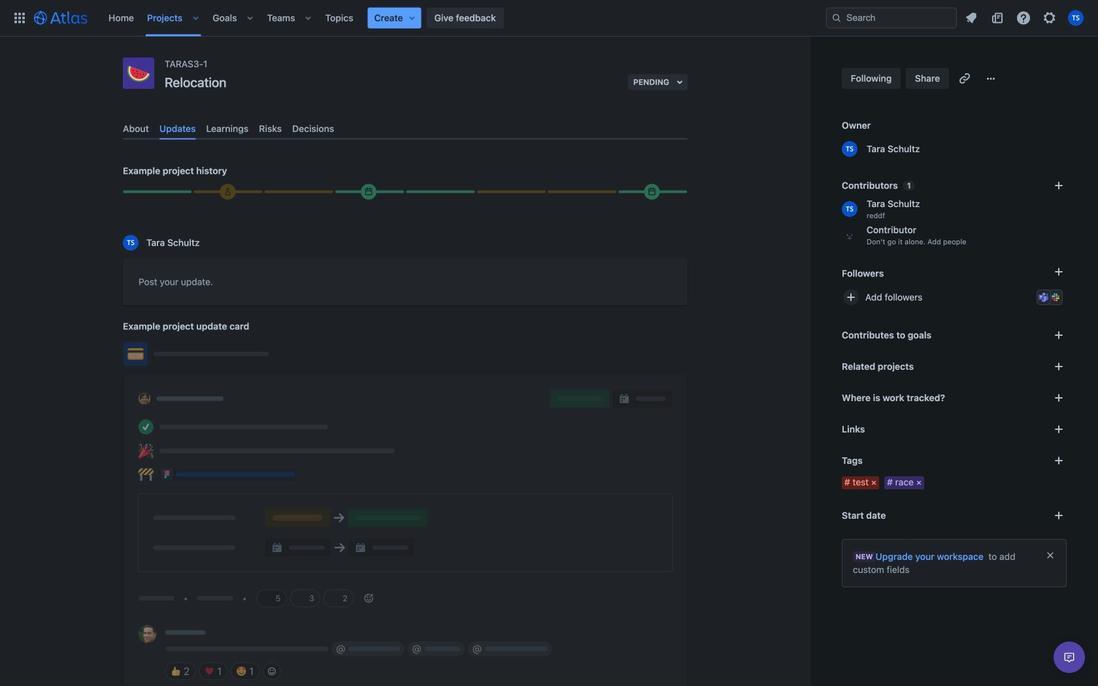 Task type: locate. For each thing, give the bounding box(es) containing it.
add link image
[[1051, 422, 1067, 437]]

Main content area, start typing to enter text. text field
[[139, 274, 672, 295]]

0 horizontal spatial close tag image
[[869, 478, 879, 488]]

help image
[[1016, 10, 1032, 26]]

notifications image
[[964, 10, 979, 26]]

top element
[[8, 0, 826, 36]]

close tag image
[[869, 478, 879, 488], [914, 478, 924, 488]]

tab list
[[118, 118, 693, 140]]

banner
[[0, 0, 1098, 37]]

slack logo showing nan channels are connected to this project image
[[1051, 292, 1061, 303]]

1 horizontal spatial close tag image
[[914, 478, 924, 488]]

None search field
[[826, 8, 957, 28]]

search image
[[832, 13, 842, 23]]

set start date image
[[1051, 508, 1067, 524]]

1 close tag image from the left
[[869, 478, 879, 488]]



Task type: describe. For each thing, give the bounding box(es) containing it.
settings image
[[1042, 10, 1058, 26]]

add team or contributors image
[[1051, 178, 1067, 194]]

open intercom messenger image
[[1062, 650, 1077, 666]]

add related project image
[[1051, 359, 1067, 375]]

msteams logo showing  channels are connected to this project image
[[1039, 292, 1049, 303]]

2 close tag image from the left
[[914, 478, 924, 488]]

account image
[[1068, 10, 1084, 26]]

add follower image
[[843, 290, 859, 305]]

close banner image
[[1045, 551, 1056, 561]]

add tag image
[[1051, 453, 1067, 469]]

switch to... image
[[12, 10, 27, 26]]

add work tracking links image
[[1051, 390, 1067, 406]]

add a follower image
[[1051, 264, 1067, 280]]

Search field
[[826, 8, 957, 28]]

add goals image
[[1051, 328, 1067, 343]]



Task type: vqa. For each thing, say whether or not it's contained in the screenshot.
close tag image
yes



